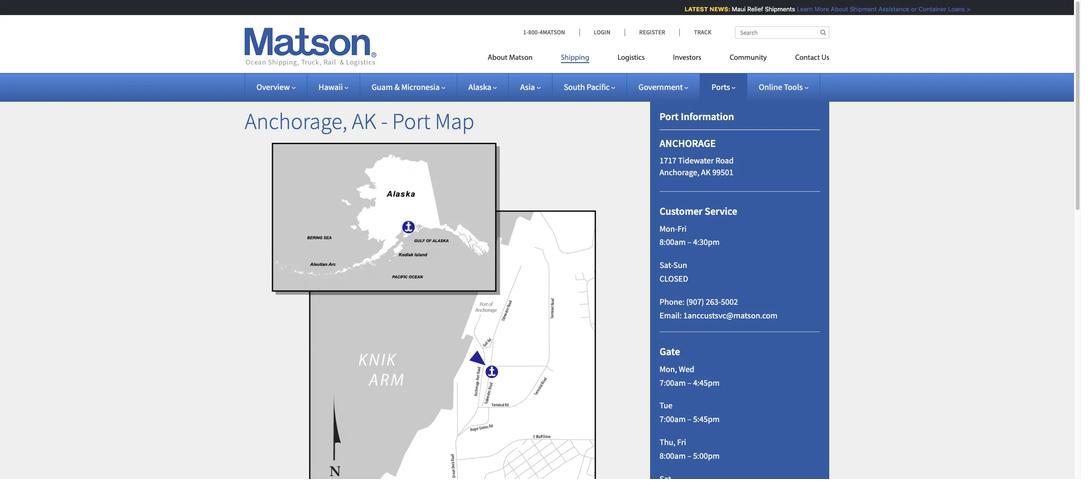 Task type: vqa. For each thing, say whether or not it's contained in the screenshot.
Community Giving link
no



Task type: locate. For each thing, give the bounding box(es) containing it.
learn more about shipment assistance or container loans > link
[[793, 5, 966, 13]]

1 vertical spatial 8:00am
[[660, 451, 686, 462]]

1 7:00am from the top
[[660, 378, 686, 388]]

ak
[[352, 107, 377, 135], [701, 167, 711, 178]]

1 – from the top
[[688, 237, 692, 248]]

7:00am down mon,
[[660, 378, 686, 388]]

assistance
[[874, 5, 905, 13]]

fri
[[678, 223, 687, 234], [677, 437, 686, 448]]

1 horizontal spatial port
[[660, 110, 679, 123]]

– left 4:30pm
[[688, 237, 692, 248]]

port down government link
[[660, 110, 679, 123]]

0 vertical spatial fri
[[678, 223, 687, 234]]

1-
[[523, 28, 528, 36]]

alaska
[[469, 82, 492, 92]]

sat-sun closed
[[660, 260, 688, 284]]

–
[[688, 237, 692, 248], [688, 378, 692, 388], [688, 414, 692, 425], [688, 451, 692, 462]]

0 vertical spatial 7:00am
[[660, 378, 686, 388]]

fri right thu,
[[677, 437, 686, 448]]

2 8:00am from the top
[[660, 451, 686, 462]]

container
[[914, 5, 942, 13]]

micronesia
[[401, 82, 440, 92]]

track link
[[680, 28, 712, 36]]

3 – from the top
[[688, 414, 692, 425]]

8:00am
[[660, 237, 686, 248], [660, 451, 686, 462]]

anchorage,
[[245, 107, 347, 135], [660, 167, 700, 178]]

us
[[822, 54, 830, 62]]

– inside tue 7:00am – 5:45pm
[[688, 414, 692, 425]]

fri inside mon-fri 8:00am – 4:30pm
[[678, 223, 687, 234]]

4 – from the top
[[688, 451, 692, 462]]

about inside "link"
[[488, 54, 508, 62]]

ports
[[712, 82, 730, 92]]

8:00am inside mon-fri 8:00am – 4:30pm
[[660, 237, 686, 248]]

government link
[[639, 82, 689, 92]]

8:00am inside thu, fri 8:00am – 5:00pm
[[660, 451, 686, 462]]

0 vertical spatial ak
[[352, 107, 377, 135]]

shipping link
[[547, 50, 604, 69]]

port right -
[[392, 107, 431, 135]]

ak down tidewater
[[701, 167, 711, 178]]

email:
[[660, 310, 682, 321]]

latest
[[680, 5, 704, 13]]

or
[[907, 5, 913, 13]]

-
[[381, 107, 388, 135]]

investors link
[[659, 50, 716, 69]]

8:00am for mon-
[[660, 237, 686, 248]]

fri inside thu, fri 8:00am – 5:00pm
[[677, 437, 686, 448]]

mon,
[[660, 364, 677, 375]]

7:00am down tue
[[660, 414, 686, 425]]

– for mon-fri
[[688, 237, 692, 248]]

– inside mon, wed 7:00am – 4:45pm
[[688, 378, 692, 388]]

7:00am inside tue 7:00am – 5:45pm
[[660, 414, 686, 425]]

port
[[392, 107, 431, 135], [660, 110, 679, 123]]

8:00am down mon-
[[660, 237, 686, 248]]

investors
[[673, 54, 702, 62]]

– inside thu, fri 8:00am – 5:00pm
[[688, 451, 692, 462]]

shipping
[[561, 54, 590, 62]]

pacific
[[587, 82, 610, 92]]

– inside mon-fri 8:00am – 4:30pm
[[688, 237, 692, 248]]

0 horizontal spatial about
[[488, 54, 508, 62]]

– down wed
[[688, 378, 692, 388]]

fri for mon-fri
[[678, 223, 687, 234]]

8:00am for thu,
[[660, 451, 686, 462]]

1 vertical spatial about
[[488, 54, 508, 62]]

2 7:00am from the top
[[660, 414, 686, 425]]

1 vertical spatial fri
[[677, 437, 686, 448]]

online
[[759, 82, 782, 92]]

news:
[[705, 5, 726, 13]]

learn
[[793, 5, 809, 13]]

about right more
[[827, 5, 844, 13]]

fri for thu, fri
[[677, 437, 686, 448]]

8:00am down thu,
[[660, 451, 686, 462]]

1 8:00am from the top
[[660, 237, 686, 248]]

closed
[[660, 274, 688, 284]]

1 horizontal spatial anchorage,
[[660, 167, 700, 178]]

about left matson
[[488, 54, 508, 62]]

shipments
[[761, 5, 791, 13]]

blue matson logo with ocean, shipping, truck, rail and logistics written beneath it. image
[[245, 28, 377, 67]]

7:00am
[[660, 378, 686, 388], [660, 414, 686, 425]]

guam
[[372, 82, 393, 92]]

asia
[[520, 82, 535, 92]]

more
[[810, 5, 825, 13]]

map
[[435, 107, 475, 135]]

1717 tidewater road anchorage, ak 99501
[[660, 155, 734, 178]]

2 – from the top
[[688, 378, 692, 388]]

ports link
[[712, 82, 736, 92]]

ak left -
[[352, 107, 377, 135]]

anchorage, down overview link
[[245, 107, 347, 135]]

customer
[[660, 205, 703, 218]]

1 vertical spatial ak
[[701, 167, 711, 178]]

0 horizontal spatial anchorage,
[[245, 107, 347, 135]]

contact us
[[795, 54, 830, 62]]

customer service
[[660, 205, 738, 218]]

wed
[[679, 364, 695, 375]]

mon-
[[660, 223, 678, 234]]

relief
[[743, 5, 759, 13]]

&
[[395, 82, 400, 92]]

anchorage, down 1717
[[660, 167, 700, 178]]

5:45pm
[[693, 414, 720, 425]]

1 horizontal spatial ak
[[701, 167, 711, 178]]

None search field
[[735, 26, 830, 39]]

0 horizontal spatial ak
[[352, 107, 377, 135]]

track
[[694, 28, 712, 36]]

1 horizontal spatial about
[[827, 5, 844, 13]]

0 vertical spatial 8:00am
[[660, 237, 686, 248]]

1 vertical spatial 7:00am
[[660, 414, 686, 425]]

5:00pm
[[693, 451, 720, 462]]

logistics
[[618, 54, 645, 62]]

overview link
[[257, 82, 296, 92]]

– for mon, wed
[[688, 378, 692, 388]]

search image
[[821, 29, 826, 35]]

4:45pm
[[693, 378, 720, 388]]

fri down customer
[[678, 223, 687, 234]]

section
[[639, 87, 841, 480]]

asia link
[[520, 82, 541, 92]]

1 vertical spatial anchorage,
[[660, 167, 700, 178]]

– left 5:45pm
[[688, 414, 692, 425]]

– left 5:00pm at the right bottom
[[688, 451, 692, 462]]



Task type: describe. For each thing, give the bounding box(es) containing it.
top menu navigation
[[488, 50, 830, 69]]

4:30pm
[[693, 237, 720, 248]]

1717
[[660, 155, 677, 166]]

register
[[639, 28, 665, 36]]

alaska link
[[469, 82, 497, 92]]

1-800-4matson
[[523, 28, 565, 36]]

sun
[[674, 260, 687, 271]]

login link
[[579, 28, 625, 36]]

road
[[716, 155, 734, 166]]

latest news: maui relief shipments learn more about shipment assistance or container loans >
[[680, 5, 966, 13]]

99501
[[713, 167, 734, 178]]

south pacific
[[564, 82, 610, 92]]

anchorage
[[660, 137, 716, 150]]

register link
[[625, 28, 680, 36]]

logistics link
[[604, 50, 659, 69]]

community link
[[716, 50, 781, 69]]

tue 7:00am – 5:45pm
[[660, 401, 720, 425]]

online tools
[[759, 82, 803, 92]]

login
[[594, 28, 611, 36]]

5002
[[721, 297, 738, 307]]

1anccustsvc@matson.com
[[684, 310, 778, 321]]

thu, fri 8:00am – 5:00pm
[[660, 437, 720, 462]]

gate
[[660, 345, 680, 359]]

community
[[730, 54, 767, 62]]

anchorage, inside the 1717 tidewater road anchorage, ak 99501
[[660, 167, 700, 178]]

0 horizontal spatial port
[[392, 107, 431, 135]]

information
[[681, 110, 734, 123]]

Search search field
[[735, 26, 830, 39]]

online tools link
[[759, 82, 809, 92]]

matson
[[509, 54, 533, 62]]

>
[[963, 5, 966, 13]]

1anccustsvc@matson.com link
[[684, 310, 778, 321]]

hawaii
[[319, 82, 343, 92]]

mon-fri 8:00am – 4:30pm
[[660, 223, 720, 248]]

– for thu, fri
[[688, 451, 692, 462]]

shipment
[[845, 5, 873, 13]]

263-
[[706, 297, 721, 307]]

contact
[[795, 54, 820, 62]]

tools
[[784, 82, 803, 92]]

4matson
[[540, 28, 565, 36]]

service
[[705, 205, 738, 218]]

7:00am inside mon, wed 7:00am – 4:45pm
[[660, 378, 686, 388]]

guam & micronesia link
[[372, 82, 446, 92]]

about matson
[[488, 54, 533, 62]]

1-800-4matson link
[[523, 28, 579, 36]]

800-
[[528, 28, 540, 36]]

0 vertical spatial anchorage,
[[245, 107, 347, 135]]

port inside section
[[660, 110, 679, 123]]

hawaii link
[[319, 82, 349, 92]]

0 vertical spatial about
[[827, 5, 844, 13]]

tue
[[660, 401, 673, 411]]

loans
[[944, 5, 961, 13]]

maui
[[728, 5, 741, 13]]

contact us link
[[781, 50, 830, 69]]

south
[[564, 82, 585, 92]]

(907)
[[687, 297, 704, 307]]

section containing port information
[[639, 87, 841, 480]]

guam & micronesia
[[372, 82, 440, 92]]

about matson link
[[488, 50, 547, 69]]

government
[[639, 82, 683, 92]]

ak inside the 1717 tidewater road anchorage, ak 99501
[[701, 167, 711, 178]]

sat-
[[660, 260, 674, 271]]

south pacific link
[[564, 82, 616, 92]]

phone: (907) 263-5002 email: 1anccustsvc@matson.com
[[660, 297, 778, 321]]

port information
[[660, 110, 734, 123]]

tidewater
[[678, 155, 714, 166]]

anchorage, ak - port map
[[245, 107, 475, 135]]

thu,
[[660, 437, 676, 448]]



